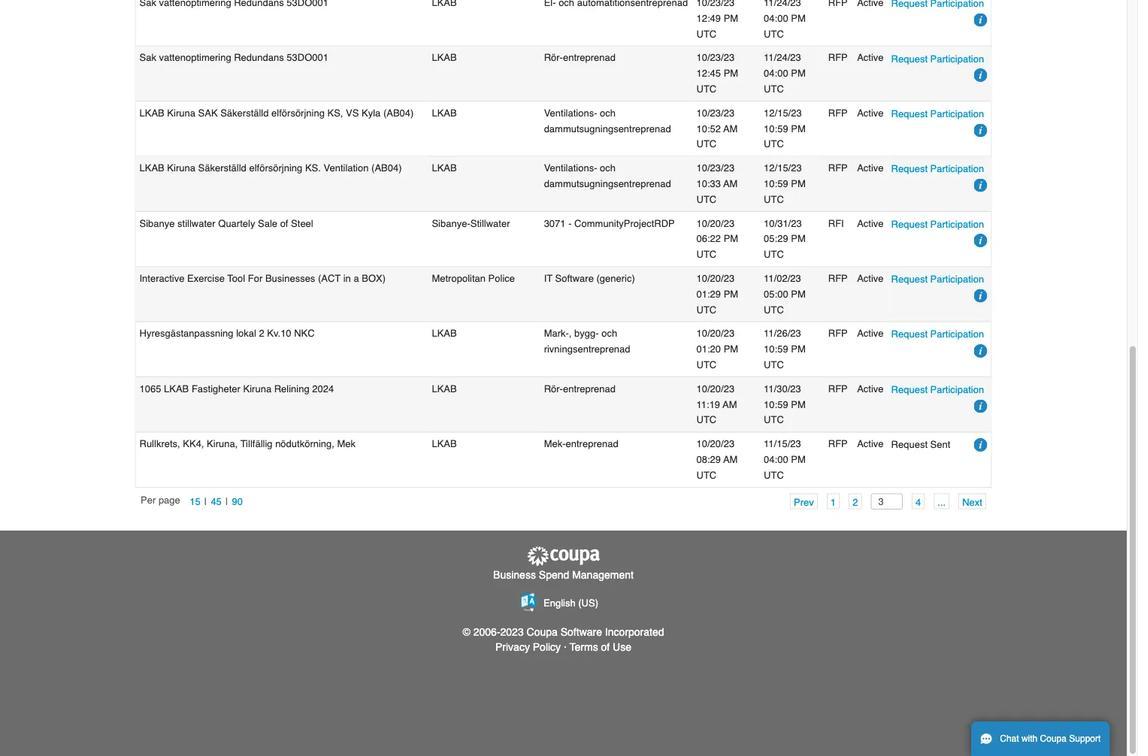 Task type: describe. For each thing, give the bounding box(es) containing it.
english (us)
[[544, 598, 598, 609]]

11/26/23
[[764, 328, 801, 339]]

vattenoptimering
[[159, 52, 231, 63]]

support
[[1069, 734, 1101, 744]]

10/31/23
[[764, 218, 802, 229]]

pm inside 11/30/23 10:59 pm utc
[[791, 399, 806, 410]]

bygg-
[[574, 328, 599, 339]]

04:00 for 10/20/23 08:29 am utc
[[764, 454, 788, 465]]

15 button
[[186, 493, 204, 509]]

12:49
[[697, 12, 721, 24]]

ventilations- och dammutsugningsentreprenad for 10:52
[[544, 107, 671, 134]]

am for 08:29
[[723, 454, 738, 465]]

©
[[463, 626, 470, 638]]

utc right 10/23/23 12:49 pm utc
[[764, 28, 784, 39]]

10/20/23 11:19 am utc
[[697, 383, 737, 426]]

management
[[572, 569, 634, 581]]

pm inside 10/20/23 01:29 pm utc
[[724, 288, 738, 300]]

in
[[343, 273, 351, 284]]

terms of use link
[[570, 641, 631, 653]]

fastigheter
[[192, 383, 241, 394]]

sak
[[139, 52, 156, 63]]

request participation for 10/20/23 01:29 pm utc
[[891, 274, 984, 285]]

-
[[568, 218, 572, 229]]

utc inside 10/20/23 01:20 pm utc
[[697, 359, 717, 370]]

request participation button for 10/20/23 01:20 pm utc
[[891, 326, 984, 342]]

10/20/23 01:29 pm utc
[[697, 273, 738, 315]]

utc inside 10/23/23 10:33 am utc
[[697, 194, 717, 205]]

10:59 for 10/23/23 10:52 am utc
[[764, 123, 788, 134]]

10/20/23 for 01:29
[[697, 273, 735, 284]]

90
[[232, 496, 243, 507]]

12/15/23 for 10/23/23 10:52 am utc
[[764, 107, 802, 118]]

rfp for 10/23/23 10:33 am utc
[[828, 162, 848, 174]]

4 button
[[912, 493, 925, 509]]

steel
[[291, 218, 313, 229]]

request participation button for 10/20/23 01:29 pm utc
[[891, 271, 984, 287]]

entreprenad for 10/20/23 08:29 am utc
[[566, 438, 618, 450]]

english
[[544, 598, 576, 609]]

participation for 10/20/23 06:22 pm utc
[[930, 218, 984, 230]]

(act
[[318, 273, 341, 284]]

15
[[190, 496, 200, 507]]

kiruna for sak
[[167, 107, 195, 118]]

05:29
[[764, 233, 788, 244]]

0 vertical spatial (ab04)
[[383, 107, 414, 118]]

police
[[488, 273, 515, 284]]

06:22
[[697, 233, 721, 244]]

participation for 10/20/23 11:19 am utc
[[930, 384, 984, 395]]

a
[[354, 273, 359, 284]]

rör- for 10/23/23
[[544, 52, 563, 63]]

11/24/23 for 10/23/23 12:49 pm utc
[[764, 0, 801, 8]]

10/20/23 for 11:19
[[697, 383, 735, 394]]

request participation for 10/23/23 10:33 am utc
[[891, 163, 984, 174]]

vs
[[346, 107, 359, 118]]

kv.10
[[267, 328, 291, 339]]

prev button
[[790, 493, 818, 509]]

0 vertical spatial säkerställd
[[220, 107, 269, 118]]

terms of use
[[570, 641, 631, 653]]

rfp for 10/20/23 11:19 am utc
[[828, 383, 848, 394]]

och for 10/23/23 10:33 am utc
[[600, 162, 616, 174]]

hyresgästanpassning
[[139, 328, 233, 339]]

10:52
[[697, 123, 721, 134]]

0 horizontal spatial of
[[280, 218, 288, 229]]

participation for 10/23/23 10:52 am utc
[[930, 108, 984, 119]]

per page
[[141, 495, 180, 506]]

90 button
[[228, 493, 247, 509]]

request participation button for 10/23/23 10:33 am utc
[[891, 161, 984, 177]]

chat with coupa support button
[[971, 722, 1110, 756]]

kk4,
[[183, 438, 204, 450]]

participation for 10/20/23 01:29 pm utc
[[930, 274, 984, 285]]

ventilation
[[324, 162, 369, 174]]

(generic)
[[597, 273, 635, 284]]

request for 10/23/23 10:33 am utc
[[891, 163, 928, 174]]

1
[[831, 496, 836, 508]]

15 | 45 | 90
[[190, 496, 243, 507]]

request for 10/20/23 01:29 pm utc
[[891, 274, 928, 285]]

quartely
[[218, 218, 255, 229]]

lkab for rullkrets, kk4, kiruna, tillfällig nödutkörning, mek
[[432, 438, 457, 450]]

04:00 for 10/23/23 12:49 pm utc
[[764, 12, 788, 24]]

1 vertical spatial säkerställd
[[198, 162, 246, 174]]

request participation for 10/20/23 11:19 am utc
[[891, 384, 984, 395]]

sak vattenoptimering redundans 53do001
[[139, 52, 329, 63]]

och for 10/23/23 10:52 am utc
[[600, 107, 616, 118]]

04:00 for 10/23/23 12:45 pm utc
[[764, 68, 788, 79]]

entreprenad for 10/20/23 11:19 am utc
[[563, 383, 616, 394]]

participation for 10/23/23 10:33 am utc
[[930, 163, 984, 174]]

request participation for 10/23/23 10:52 am utc
[[891, 108, 984, 119]]

rfp for 10/23/23 10:52 am utc
[[828, 107, 848, 118]]

01:20
[[697, 344, 721, 355]]

10/20/23 for 01:20
[[697, 328, 735, 339]]

for
[[248, 273, 263, 284]]

utc up 10/31/23
[[764, 194, 784, 205]]

utc inside 10/20/23 08:29 am utc
[[697, 470, 717, 481]]

request sent
[[891, 439, 951, 450]]

coupa supplier portal image
[[526, 546, 601, 567]]

sak
[[198, 107, 218, 118]]

rullkrets,
[[139, 438, 180, 450]]

10/20/23 06:22 pm utc
[[697, 218, 738, 260]]

08:29
[[697, 454, 721, 465]]

sale
[[258, 218, 277, 229]]

mek-entreprenad
[[544, 438, 618, 450]]

navigation containing per page
[[141, 493, 247, 510]]

rör- for 10/20/23
[[544, 383, 563, 394]]

redundans
[[234, 52, 284, 63]]

pm inside 10/20/23 01:20 pm utc
[[724, 344, 738, 355]]

12/15/23 10:59 pm utc for 10/23/23 10:52 am utc
[[764, 107, 806, 150]]

request for 10/23/23 10:52 am utc
[[891, 108, 928, 119]]

pm inside 11/26/23 10:59 pm utc
[[791, 344, 806, 355]]

communityprojectrdp
[[574, 218, 675, 229]]

53do001
[[287, 52, 329, 63]]

rfp for 10/20/23 08:29 am utc
[[828, 438, 848, 450]]

privacy policy
[[495, 641, 561, 653]]

11/02/23 05:00 pm utc
[[764, 273, 806, 315]]

lkab for hyresgästanpassning lokal 2 kv.10 nkc
[[432, 328, 457, 339]]

terms
[[570, 641, 598, 653]]

rfp for 10/20/23 01:29 pm utc
[[828, 273, 848, 284]]

ventilations- for 10/23/23 10:33 am utc
[[544, 162, 597, 174]]

01:29
[[697, 288, 721, 300]]

ventilations- och dammutsugningsentreprenad for 10:33
[[544, 162, 671, 189]]

request participation button for 10/20/23 11:19 am utc
[[891, 382, 984, 397]]

ventilations- for 10/23/23 10:52 am utc
[[544, 107, 597, 118]]

with
[[1022, 734, 1038, 744]]

10/20/23 for 06:22
[[697, 218, 735, 229]]

active for 10/20/23 11:19 am utc
[[857, 383, 884, 394]]

utc inside 10/23/23 12:49 pm utc
[[697, 28, 717, 39]]

am for 11:19
[[723, 399, 737, 410]]

privacy
[[495, 641, 530, 653]]

hyresgästanpassning lokal 2 kv.10 nkc
[[139, 328, 315, 339]]

10:33
[[697, 178, 721, 189]]

11/15/23
[[764, 438, 801, 450]]

request for 10/23/23 12:45 pm utc
[[891, 53, 928, 64]]

12/15/23 10:59 pm utc for 10/23/23 10:33 am utc
[[764, 162, 806, 205]]

11/24/23 for 10/23/23 12:45 pm utc
[[764, 52, 801, 63]]

lkab for 1065 lkab fastigheter kiruna relining 2024
[[432, 383, 457, 394]]

active for 10/23/23 10:33 am utc
[[857, 162, 884, 174]]

business
[[493, 569, 536, 581]]



Task type: vqa. For each thing, say whether or not it's contained in the screenshot.


Task type: locate. For each thing, give the bounding box(es) containing it.
2 12/15/23 from the top
[[764, 162, 802, 174]]

utc down 06:22
[[697, 249, 717, 260]]

10/23/23 inside 10/23/23 10:52 am utc
[[697, 107, 735, 118]]

11/30/23
[[764, 383, 801, 394]]

utc right 10/23/23 10:52 am utc
[[764, 138, 784, 150]]

pm inside 11/15/23 04:00 pm utc
[[791, 454, 806, 465]]

6 rfp from the top
[[828, 383, 848, 394]]

10:59 down 11/30/23
[[764, 399, 788, 410]]

utc inside 11/26/23 10:59 pm utc
[[764, 359, 784, 370]]

utc down "01:20"
[[697, 359, 717, 370]]

1065
[[139, 383, 161, 394]]

am inside 10/23/23 10:52 am utc
[[723, 123, 738, 134]]

utc down 10:52
[[697, 138, 717, 150]]

10:59 inside 11/30/23 10:59 pm utc
[[764, 399, 788, 410]]

3 10/20/23 from the top
[[697, 328, 735, 339]]

1 participation from the top
[[930, 53, 984, 64]]

2 dammutsugningsentreprenad from the top
[[544, 178, 671, 189]]

6 participation from the top
[[930, 329, 984, 340]]

10:59 up 10/31/23
[[764, 178, 788, 189]]

(ab04) right the kyla on the top
[[383, 107, 414, 118]]

2 inside button
[[853, 496, 858, 508]]

rfp
[[828, 52, 848, 63], [828, 107, 848, 118], [828, 162, 848, 174], [828, 273, 848, 284], [828, 328, 848, 339], [828, 383, 848, 394], [828, 438, 848, 450]]

10/23/23 for 12:49
[[697, 0, 735, 8]]

entreprenad
[[563, 52, 616, 63], [563, 383, 616, 394], [566, 438, 618, 450]]

3 participation from the top
[[930, 163, 984, 174]]

5 request from the top
[[891, 274, 928, 285]]

1 horizontal spatial of
[[601, 641, 610, 653]]

7 participation from the top
[[930, 384, 984, 395]]

utc right 10/23/23 12:45 pm utc
[[764, 83, 784, 95]]

11/02/23
[[764, 273, 801, 284]]

of right sale
[[280, 218, 288, 229]]

10/20/23 08:29 am utc
[[697, 438, 738, 481]]

mek-
[[544, 438, 566, 450]]

dammutsugningsentreprenad for 10:52
[[544, 123, 671, 134]]

10/20/23 inside 10/20/23 06:22 pm utc
[[697, 218, 735, 229]]

4 request participation from the top
[[891, 218, 984, 230]]

7 request from the top
[[891, 384, 928, 395]]

utc inside 10/20/23 01:29 pm utc
[[697, 304, 717, 315]]

12/15/23 10:59 pm utc up 10/31/23
[[764, 162, 806, 205]]

10:59 down 11/26/23
[[764, 344, 788, 355]]

policy
[[533, 641, 561, 653]]

pm inside 10/23/23 12:49 pm utc
[[724, 12, 738, 24]]

utc down 01:29 at the top right
[[697, 304, 717, 315]]

active for 10/23/23 12:45 pm utc
[[857, 52, 884, 63]]

lkab for lkab kiruna säkerställd elförsörjning ks. ventilation (ab04)
[[432, 162, 457, 174]]

... button
[[934, 493, 950, 509]]

am right 10:52
[[723, 123, 738, 134]]

utc down 12:45 at right top
[[697, 83, 717, 95]]

10:59 for 10/23/23 10:33 am utc
[[764, 178, 788, 189]]

2 navigation from the left
[[781, 493, 986, 510]]

utc inside 10/23/23 10:52 am utc
[[697, 138, 717, 150]]

1 request participation button from the top
[[891, 51, 984, 66]]

am inside 10/20/23 11:19 am utc
[[723, 399, 737, 410]]

2 ventilations- och dammutsugningsentreprenad from the top
[[544, 162, 671, 189]]

3 10:59 from the top
[[764, 344, 788, 355]]

2023
[[500, 626, 524, 638]]

1 vertical spatial ventilations- och dammutsugningsentreprenad
[[544, 162, 671, 189]]

2 rör-entreprenad from the top
[[544, 383, 616, 394]]

am right 08:29
[[723, 454, 738, 465]]

it software (generic)
[[544, 273, 635, 284]]

1 vertical spatial kiruna
[[167, 162, 195, 174]]

utc down 10:33
[[697, 194, 717, 205]]

utc inside 10/20/23 11:19 am utc
[[697, 414, 717, 426]]

am inside 10/20/23 08:29 am utc
[[723, 454, 738, 465]]

it
[[544, 273, 553, 284]]

request participation button for 10/20/23 06:22 pm utc
[[891, 216, 984, 232]]

sibanye-
[[432, 218, 470, 229]]

1 vertical spatial och
[[600, 162, 616, 174]]

1 button
[[827, 493, 840, 509]]

1 12/15/23 10:59 pm utc from the top
[[764, 107, 806, 150]]

1 vertical spatial 11/24/23 04:00 pm utc
[[764, 52, 806, 95]]

1 horizontal spatial coupa
[[1040, 734, 1067, 744]]

kiruna up stillwater
[[167, 162, 195, 174]]

04:00 down 11/15/23
[[764, 454, 788, 465]]

mek
[[337, 438, 356, 450]]

10:59 for 10/20/23 11:19 am utc
[[764, 399, 788, 410]]

next button
[[959, 493, 986, 509]]

05:00
[[764, 288, 788, 300]]

active for 10/20/23 01:29 pm utc
[[857, 273, 884, 284]]

10/23/23 up 12:45 at right top
[[697, 52, 735, 63]]

2 vertical spatial och
[[602, 328, 617, 339]]

per
[[141, 495, 156, 506]]

ks,
[[327, 107, 343, 118]]

7 active from the top
[[857, 383, 884, 394]]

4 10:59 from the top
[[764, 399, 788, 410]]

use
[[613, 641, 631, 653]]

6 request participation button from the top
[[891, 326, 984, 342]]

4 rfp from the top
[[828, 273, 848, 284]]

0 horizontal spatial |
[[204, 496, 207, 507]]

0 vertical spatial ventilations-
[[544, 107, 597, 118]]

säkerställd right sak
[[220, 107, 269, 118]]

rfp for 10/20/23 01:20 pm utc
[[828, 328, 848, 339]]

sibanye stillwater quartely sale of steel
[[139, 218, 313, 229]]

1 navigation from the left
[[141, 493, 247, 510]]

elförsörjning left ks,
[[271, 107, 325, 118]]

utc down 11:19
[[697, 414, 717, 426]]

lokal
[[236, 328, 256, 339]]

active for 10/20/23 01:20 pm utc
[[857, 328, 884, 339]]

2 right 1
[[853, 496, 858, 508]]

11/24/23 04:00 pm utc right 10/23/23 12:49 pm utc
[[764, 0, 806, 39]]

| left 45
[[204, 496, 207, 507]]

2 | from the left
[[226, 496, 228, 507]]

10/23/23 12:49 pm utc
[[697, 0, 738, 39]]

5 request participation from the top
[[891, 274, 984, 285]]

tool
[[227, 273, 245, 284]]

3 request participation button from the top
[[891, 161, 984, 177]]

2006-
[[473, 626, 500, 638]]

1 vertical spatial of
[[601, 641, 610, 653]]

software right it
[[555, 273, 594, 284]]

2 request participation from the top
[[891, 108, 984, 119]]

1 vertical spatial 12/15/23
[[764, 162, 802, 174]]

10/23/23 up 10:33
[[697, 162, 735, 174]]

12/15/23 10:59 pm utc right 10/23/23 10:52 am utc
[[764, 107, 806, 150]]

lkab kiruna sak säkerställd elförsörjning ks, vs kyla (ab04)
[[139, 107, 414, 118]]

1 vertical spatial ventilations-
[[544, 162, 597, 174]]

utc up 11/30/23
[[764, 359, 784, 370]]

0 vertical spatial 12/15/23 10:59 pm utc
[[764, 107, 806, 150]]

4 10/23/23 from the top
[[697, 162, 735, 174]]

lkab
[[432, 52, 457, 63], [139, 107, 164, 118], [432, 107, 457, 118], [139, 162, 164, 174], [432, 162, 457, 174], [432, 328, 457, 339], [164, 383, 189, 394], [432, 383, 457, 394], [432, 438, 457, 450]]

2 11/24/23 04:00 pm utc from the top
[[764, 52, 806, 95]]

8 request from the top
[[891, 439, 928, 450]]

dammutsugningsentreprenad
[[544, 123, 671, 134], [544, 178, 671, 189]]

page
[[159, 495, 180, 506]]

prev
[[794, 496, 814, 508]]

0 vertical spatial elförsörjning
[[271, 107, 325, 118]]

2 10/20/23 from the top
[[697, 273, 735, 284]]

4 active from the top
[[857, 218, 884, 229]]

12/15/23 right 10/23/23 10:52 am utc
[[764, 107, 802, 118]]

0 vertical spatial 11/24/23 04:00 pm utc
[[764, 0, 806, 39]]

6 active from the top
[[857, 328, 884, 339]]

am right 11:19
[[723, 399, 737, 410]]

navigation containing prev
[[781, 493, 986, 510]]

säkerställd up 'sibanye stillwater quartely sale of steel'
[[198, 162, 246, 174]]

utc down the 05:29
[[764, 249, 784, 260]]

3 active from the top
[[857, 162, 884, 174]]

2 vertical spatial kiruna
[[243, 383, 271, 394]]

10/23/23 for 12:45
[[697, 52, 735, 63]]

utc inside 10/31/23 05:29 pm utc
[[764, 249, 784, 260]]

(ab04) right ventilation on the top of the page
[[371, 162, 402, 174]]

(us)
[[578, 598, 598, 609]]

rfp for 10/23/23 12:45 pm utc
[[828, 52, 848, 63]]

2
[[259, 328, 264, 339], [853, 496, 858, 508]]

Jump to page number field
[[871, 493, 903, 510]]

mark-, bygg- och rivningsentreprenad
[[544, 328, 630, 355]]

12/15/23 for 10/23/23 10:33 am utc
[[764, 162, 802, 174]]

10/23/23 inside 10/23/23 10:33 am utc
[[697, 162, 735, 174]]

2 participation from the top
[[930, 108, 984, 119]]

kiruna left sak
[[167, 107, 195, 118]]

2 request participation button from the top
[[891, 106, 984, 122]]

1 active from the top
[[857, 52, 884, 63]]

request participation button for 10/23/23 12:45 pm utc
[[891, 51, 984, 66]]

0 vertical spatial coupa
[[527, 626, 558, 638]]

1 10/23/23 from the top
[[697, 0, 735, 8]]

request for 10/20/23 06:22 pm utc
[[891, 218, 928, 230]]

0 vertical spatial 11/24/23
[[764, 0, 801, 8]]

0 vertical spatial och
[[600, 107, 616, 118]]

0 vertical spatial rör-entreprenad
[[544, 52, 616, 63]]

coupa right the with
[[1040, 734, 1067, 744]]

0 vertical spatial 04:00
[[764, 12, 788, 24]]

12:45
[[697, 68, 721, 79]]

request for 10/20/23 11:19 am utc
[[891, 384, 928, 395]]

2 rfp from the top
[[828, 107, 848, 118]]

10/20/23 up 08:29
[[697, 438, 735, 450]]

pm inside 10/20/23 06:22 pm utc
[[724, 233, 738, 244]]

0 vertical spatial rör-
[[544, 52, 563, 63]]

11/24/23 right 10/23/23 12:45 pm utc
[[764, 52, 801, 63]]

10/23/23 up 10:52
[[697, 107, 735, 118]]

5 participation from the top
[[930, 274, 984, 285]]

1 | from the left
[[204, 496, 207, 507]]

2 11/24/23 from the top
[[764, 52, 801, 63]]

10/23/23 inside 10/23/23 12:49 pm utc
[[697, 0, 735, 8]]

1 horizontal spatial navigation
[[781, 493, 986, 510]]

lkab for sak vattenoptimering redundans 53do001
[[432, 52, 457, 63]]

2 ventilations- from the top
[[544, 162, 597, 174]]

request participation for 10/23/23 12:45 pm utc
[[891, 53, 984, 64]]

2 request from the top
[[891, 108, 928, 119]]

2024
[[312, 383, 334, 394]]

utc down 05:00
[[764, 304, 784, 315]]

relining
[[274, 383, 309, 394]]

1 ventilations- from the top
[[544, 107, 597, 118]]

pm inside 10/31/23 05:29 pm utc
[[791, 233, 806, 244]]

chat
[[1000, 734, 1019, 744]]

dammutsugningsentreprenad for 10:33
[[544, 178, 671, 189]]

1 vertical spatial 12/15/23 10:59 pm utc
[[764, 162, 806, 205]]

request participation for 10/20/23 06:22 pm utc
[[891, 218, 984, 230]]

ks.
[[305, 162, 321, 174]]

kyla
[[362, 107, 381, 118]]

11/24/23 04:00 pm utc for 10/23/23 12:49 pm utc
[[764, 0, 806, 39]]

rör-entreprenad for 10/23/23 12:45 pm utc
[[544, 52, 616, 63]]

software
[[555, 273, 594, 284], [561, 626, 602, 638]]

elförsörjning left ks.
[[249, 162, 302, 174]]

1 vertical spatial dammutsugningsentreprenad
[[544, 178, 671, 189]]

2 button
[[849, 493, 862, 509]]

10/23/23 for 10:33
[[697, 162, 735, 174]]

2 active from the top
[[857, 107, 884, 118]]

request participation button for 10/23/23 10:52 am utc
[[891, 106, 984, 122]]

lkab for lkab kiruna sak säkerställd elförsörjning ks, vs kyla (ab04)
[[432, 107, 457, 118]]

1 ventilations- och dammutsugningsentreprenad from the top
[[544, 107, 671, 134]]

10/20/23 inside 10/20/23 08:29 am utc
[[697, 438, 735, 450]]

10/23/23 10:52 am utc
[[697, 107, 738, 150]]

am for 10:33
[[723, 178, 738, 189]]

1 dammutsugningsentreprenad from the top
[[544, 123, 671, 134]]

0 vertical spatial kiruna
[[167, 107, 195, 118]]

1 horizontal spatial 2
[[853, 496, 858, 508]]

1 vertical spatial entreprenad
[[563, 383, 616, 394]]

| right 45
[[226, 496, 228, 507]]

0 vertical spatial entreprenad
[[563, 52, 616, 63]]

6 request participation from the top
[[891, 329, 984, 340]]

rivningsentreprenad
[[544, 344, 630, 355]]

10:59 for 10/20/23 01:20 pm utc
[[764, 344, 788, 355]]

2 04:00 from the top
[[764, 68, 788, 79]]

request participation for 10/20/23 01:20 pm utc
[[891, 329, 984, 340]]

|
[[204, 496, 207, 507], [226, 496, 228, 507]]

utc down 08:29
[[697, 470, 717, 481]]

11/24/23 right 10/23/23 12:49 pm utc
[[764, 0, 801, 8]]

2 12/15/23 10:59 pm utc from the top
[[764, 162, 806, 205]]

participation for 10/23/23 12:45 pm utc
[[930, 53, 984, 64]]

rör-entreprenad
[[544, 52, 616, 63], [544, 383, 616, 394]]

0 vertical spatial 2
[[259, 328, 264, 339]]

10/23/23 inside 10/23/23 12:45 pm utc
[[697, 52, 735, 63]]

utc inside 11/30/23 10:59 pm utc
[[764, 414, 784, 426]]

1 12/15/23 from the top
[[764, 107, 802, 118]]

1 request participation from the top
[[891, 53, 984, 64]]

metropolitan
[[432, 273, 486, 284]]

kiruna left relining
[[243, 383, 271, 394]]

coupa up 'policy'
[[527, 626, 558, 638]]

sent
[[930, 439, 951, 450]]

request participation button
[[891, 51, 984, 66], [891, 106, 984, 122], [891, 161, 984, 177], [891, 216, 984, 232], [891, 271, 984, 287], [891, 326, 984, 342], [891, 382, 984, 397]]

10/20/23 inside 10/20/23 01:29 pm utc
[[697, 273, 735, 284]]

participation
[[930, 53, 984, 64], [930, 108, 984, 119], [930, 163, 984, 174], [930, 218, 984, 230], [930, 274, 984, 285], [930, 329, 984, 340], [930, 384, 984, 395]]

,
[[569, 328, 572, 339]]

3071 - communityprojectrdp
[[544, 218, 675, 229]]

1 vertical spatial 04:00
[[764, 68, 788, 79]]

1 11/24/23 from the top
[[764, 0, 801, 8]]

am
[[723, 123, 738, 134], [723, 178, 738, 189], [723, 399, 737, 410], [723, 454, 738, 465]]

4 request from the top
[[891, 218, 928, 230]]

10/23/23 for 10:52
[[697, 107, 735, 118]]

next
[[962, 496, 983, 508]]

04:00 inside 11/15/23 04:00 pm utc
[[764, 454, 788, 465]]

rör-entreprenad for 10/20/23 11:19 am utc
[[544, 383, 616, 394]]

10/20/23 up 01:29 at the top right
[[697, 273, 735, 284]]

utc up 11/15/23
[[764, 414, 784, 426]]

4 request participation button from the top
[[891, 216, 984, 232]]

4
[[916, 496, 921, 508]]

5 rfp from the top
[[828, 328, 848, 339]]

10:59 inside 11/26/23 10:59 pm utc
[[764, 344, 788, 355]]

rfi
[[828, 218, 844, 229]]

5 active from the top
[[857, 273, 884, 284]]

am right 10:33
[[723, 178, 738, 189]]

active for 10/23/23 10:52 am utc
[[857, 107, 884, 118]]

04:00 right 10/23/23 12:49 pm utc
[[764, 12, 788, 24]]

spend
[[539, 569, 569, 581]]

10/20/23 up 06:22
[[697, 218, 735, 229]]

kiruna
[[167, 107, 195, 118], [167, 162, 195, 174], [243, 383, 271, 394]]

2 10/23/23 from the top
[[697, 52, 735, 63]]

1 vertical spatial 11/24/23
[[764, 52, 801, 63]]

4 10/20/23 from the top
[[697, 383, 735, 394]]

8 active from the top
[[857, 438, 884, 450]]

am for 10:52
[[723, 123, 738, 134]]

11/24/23 04:00 pm utc for 10/23/23 12:45 pm utc
[[764, 52, 806, 95]]

0 horizontal spatial coupa
[[527, 626, 558, 638]]

software up terms
[[561, 626, 602, 638]]

5 10/20/23 from the top
[[697, 438, 735, 450]]

nödutkörning,
[[275, 438, 334, 450]]

7 rfp from the top
[[828, 438, 848, 450]]

10/20/23 inside 10/20/23 01:20 pm utc
[[697, 328, 735, 339]]

10/23/23 12:45 pm utc
[[697, 52, 738, 95]]

10/23/23 up '12:49'
[[697, 0, 735, 8]]

pm inside 10/23/23 12:45 pm utc
[[724, 68, 738, 79]]

1 request from the top
[[891, 53, 928, 64]]

am inside 10/23/23 10:33 am utc
[[723, 178, 738, 189]]

7 request participation from the top
[[891, 384, 984, 395]]

1 horizontal spatial |
[[226, 496, 228, 507]]

1 04:00 from the top
[[764, 12, 788, 24]]

utc down '12:49'
[[697, 28, 717, 39]]

utc inside 10/20/23 06:22 pm utc
[[697, 249, 717, 260]]

12/15/23 up 10/31/23
[[764, 162, 802, 174]]

45
[[211, 496, 222, 507]]

0 horizontal spatial 2
[[259, 328, 264, 339]]

0 vertical spatial of
[[280, 218, 288, 229]]

1 vertical spatial elförsörjning
[[249, 162, 302, 174]]

utc down 11/15/23
[[764, 470, 784, 481]]

3 04:00 from the top
[[764, 454, 788, 465]]

utc inside 10/23/23 12:45 pm utc
[[697, 83, 717, 95]]

1 10:59 from the top
[[764, 123, 788, 134]]

active for 10/20/23 06:22 pm utc
[[857, 218, 884, 229]]

sibanye-stillwater
[[432, 218, 510, 229]]

kiruna for säkerställd
[[167, 162, 195, 174]]

10/20/23 up "01:20"
[[697, 328, 735, 339]]

3 request from the top
[[891, 163, 928, 174]]

pm inside 11/02/23 05:00 pm utc
[[791, 288, 806, 300]]

11/24/23 04:00 pm utc right 10/23/23 12:45 pm utc
[[764, 52, 806, 95]]

1 11/24/23 04:00 pm utc from the top
[[764, 0, 806, 39]]

10/31/23 05:29 pm utc
[[764, 218, 806, 260]]

och inside mark-, bygg- och rivningsentreprenad
[[602, 328, 617, 339]]

11/24/23 04:00 pm utc
[[764, 0, 806, 39], [764, 52, 806, 95]]

0 vertical spatial dammutsugningsentreprenad
[[544, 123, 671, 134]]

exercise
[[187, 273, 225, 284]]

2 rör- from the top
[[544, 383, 563, 394]]

2 right lokal
[[259, 328, 264, 339]]

request for 10/20/23 01:20 pm utc
[[891, 329, 928, 340]]

04:00 right 10/23/23 12:45 pm utc
[[764, 68, 788, 79]]

of left use
[[601, 641, 610, 653]]

1 vertical spatial coupa
[[1040, 734, 1067, 744]]

of
[[280, 218, 288, 229], [601, 641, 610, 653]]

10:59 right 10/23/23 10:52 am utc
[[764, 123, 788, 134]]

active for 10/20/23 08:29 am utc
[[857, 438, 884, 450]]

entreprenad for 10/23/23 12:45 pm utc
[[563, 52, 616, 63]]

5 request participation button from the top
[[891, 271, 984, 287]]

7 request participation button from the top
[[891, 382, 984, 397]]

10/20/23 for 08:29
[[697, 438, 735, 450]]

6 request from the top
[[891, 329, 928, 340]]

nkc
[[294, 328, 315, 339]]

4 participation from the top
[[930, 218, 984, 230]]

0 vertical spatial 12/15/23
[[764, 107, 802, 118]]

1 rör-entreprenad from the top
[[544, 52, 616, 63]]

2 10:59 from the top
[[764, 178, 788, 189]]

utc inside 11/02/23 05:00 pm utc
[[764, 304, 784, 315]]

navigation
[[141, 493, 247, 510], [781, 493, 986, 510]]

10/20/23 inside 10/20/23 11:19 am utc
[[697, 383, 735, 394]]

3 request participation from the top
[[891, 163, 984, 174]]

10/20/23 up 11:19
[[697, 383, 735, 394]]

utc inside 11/15/23 04:00 pm utc
[[764, 470, 784, 481]]

businesses
[[265, 273, 315, 284]]

11/30/23 10:59 pm utc
[[764, 383, 806, 426]]

0 vertical spatial ventilations- och dammutsugningsentreprenad
[[544, 107, 671, 134]]

1 vertical spatial software
[[561, 626, 602, 638]]

© 2006-2023 coupa software incorporated
[[463, 626, 664, 638]]

1 vertical spatial rör-
[[544, 383, 563, 394]]

coupa inside button
[[1040, 734, 1067, 744]]

sibanye
[[139, 218, 175, 229]]

3 10/23/23 from the top
[[697, 107, 735, 118]]

1 vertical spatial rör-entreprenad
[[544, 383, 616, 394]]

3 rfp from the top
[[828, 162, 848, 174]]

0 vertical spatial software
[[555, 273, 594, 284]]

1 10/20/23 from the top
[[697, 218, 735, 229]]

2 vertical spatial 04:00
[[764, 454, 788, 465]]

0 horizontal spatial navigation
[[141, 493, 247, 510]]

1 vertical spatial (ab04)
[[371, 162, 402, 174]]

participation for 10/20/23 01:20 pm utc
[[930, 329, 984, 340]]

1 rfp from the top
[[828, 52, 848, 63]]

1 vertical spatial 2
[[853, 496, 858, 508]]

business spend management
[[493, 569, 634, 581]]

1 rör- from the top
[[544, 52, 563, 63]]

2 vertical spatial entreprenad
[[566, 438, 618, 450]]

utc
[[697, 28, 717, 39], [764, 28, 784, 39], [697, 83, 717, 95], [764, 83, 784, 95], [697, 138, 717, 150], [764, 138, 784, 150], [697, 194, 717, 205], [764, 194, 784, 205], [697, 249, 717, 260], [764, 249, 784, 260], [697, 304, 717, 315], [764, 304, 784, 315], [697, 359, 717, 370], [764, 359, 784, 370], [697, 414, 717, 426], [764, 414, 784, 426], [697, 470, 717, 481], [764, 470, 784, 481]]

chat with coupa support
[[1000, 734, 1101, 744]]



